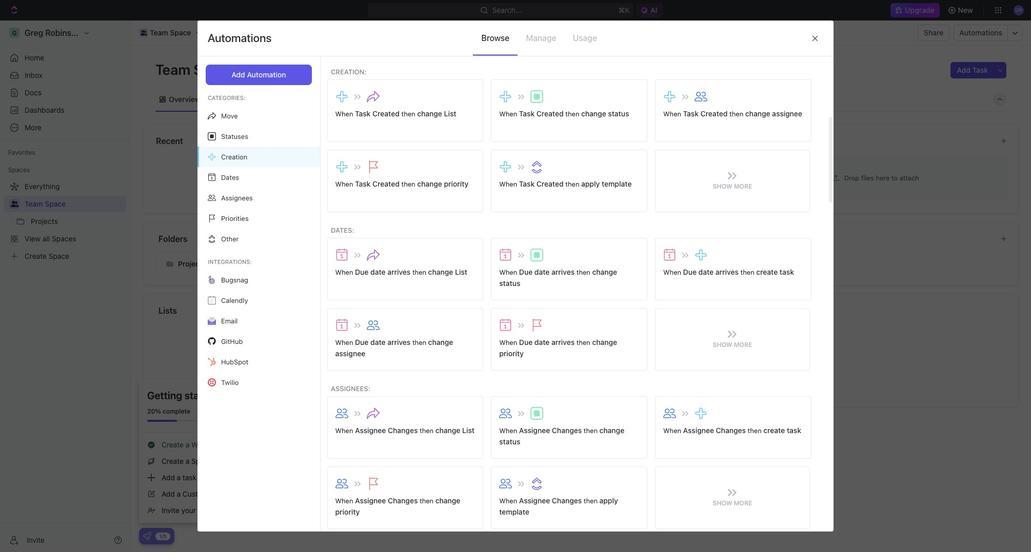 Task type: vqa. For each thing, say whether or not it's contained in the screenshot.


Task type: describe. For each thing, give the bounding box(es) containing it.
your
[[181, 506, 196, 515]]

then inside when assignee changes then create task
[[748, 427, 762, 435]]

creation
[[221, 153, 247, 161]]

20% complete
[[147, 408, 190, 416]]

0 vertical spatial apply
[[581, 180, 600, 188]]

task for when task created then change list
[[355, 109, 371, 118]]

1 vertical spatial team
[[155, 61, 190, 78]]

attach
[[900, 174, 919, 182]]

no recent items image
[[266, 155, 307, 196]]

create a space
[[162, 457, 212, 466]]

folders
[[159, 234, 187, 244]]

add a custom field
[[162, 490, 226, 499]]

when due date arrives then for status
[[499, 268, 592, 277]]

hubspot
[[221, 358, 248, 366]]

date for change assignee
[[370, 338, 386, 347]]

when inside when due date arrives then change list
[[335, 268, 353, 277]]

items
[[286, 196, 301, 203]]

then inside when due date arrives then change list
[[412, 268, 426, 277]]

create a workspace
[[162, 441, 228, 449]]

assignees
[[221, 194, 253, 202]]

changes for create task
[[716, 426, 746, 435]]

invite your team
[[162, 506, 215, 515]]

docs link
[[4, 85, 126, 101]]

opened
[[262, 196, 284, 203]]

priority for due date arrives
[[499, 349, 524, 358]]

categories:
[[208, 94, 246, 101]]

add automation button
[[206, 65, 312, 85]]

workspace
[[191, 441, 228, 449]]

complete
[[163, 408, 190, 416]]

when inside when task created then change assignee
[[663, 110, 681, 118]]

team space link inside tree
[[25, 196, 124, 212]]

no lists icon. image
[[560, 319, 602, 360]]

when assignee changes then change list
[[335, 426, 475, 435]]

changes for apply template
[[552, 497, 582, 505]]

share button
[[918, 25, 950, 41]]

2 vertical spatial task
[[183, 474, 197, 482]]

due for change status
[[519, 268, 533, 277]]

assignee for change priority
[[355, 497, 386, 505]]

arrives for create task
[[716, 268, 739, 277]]

other
[[221, 235, 239, 243]]

automation
[[247, 70, 286, 79]]

arrives for change status
[[552, 268, 575, 277]]

change status for date
[[499, 268, 617, 288]]

assignee for apply template
[[519, 497, 550, 505]]

will
[[303, 196, 312, 203]]

a for custom
[[177, 490, 181, 499]]

statuses
[[221, 132, 248, 141]]

then inside when task created then change assignee
[[730, 110, 744, 118]]

board link
[[217, 92, 240, 106]]

0 vertical spatial priority
[[444, 180, 469, 188]]

when due date arrives then create task
[[663, 268, 794, 277]]

here
[[876, 174, 890, 182]]

resources button
[[747, 135, 992, 147]]

your recent opened items will show here.
[[227, 196, 346, 203]]

when task created then change status
[[499, 109, 629, 118]]

assignees:
[[331, 385, 370, 393]]

add task
[[957, 66, 988, 74]]

onboarding checklist button element
[[143, 533, 151, 541]]

docs inside "link"
[[25, 88, 42, 97]]

invite for invite
[[27, 536, 45, 545]]

drop
[[844, 174, 859, 182]]

project 1
[[465, 188, 494, 196]]

show more for task created
[[713, 183, 752, 190]]

created for change list
[[373, 109, 400, 118]]

home
[[25, 53, 44, 62]]

add a task
[[162, 474, 197, 482]]

add task button
[[951, 62, 994, 78]]

share
[[924, 28, 944, 37]]

list for changes
[[462, 426, 475, 435]]

priorities
[[221, 214, 249, 223]]

a for space
[[186, 457, 189, 466]]

user group image inside team space tree
[[11, 201, 18, 207]]

change priority for changes
[[335, 497, 460, 517]]

favorites
[[8, 149, 35, 156]]

0 vertical spatial team space link
[[137, 27, 194, 39]]

due for change priority
[[519, 338, 533, 347]]

show
[[314, 196, 329, 203]]

created for apply template
[[537, 180, 564, 188]]

date for change status
[[535, 268, 550, 277]]

0 horizontal spatial automations
[[208, 31, 272, 45]]

calendly
[[221, 297, 248, 305]]

getting started
[[147, 390, 219, 402]]

then inside when task created then change status
[[566, 110, 579, 118]]

0 vertical spatial team space
[[150, 28, 191, 37]]

add for add a task
[[162, 474, 175, 482]]

when task created then change assignee
[[663, 109, 802, 118]]

priority for assignee changes
[[335, 508, 360, 517]]

task for when task created then change priority
[[355, 180, 371, 188]]

dates:
[[331, 226, 354, 234]]

upgrade link
[[891, 3, 940, 17]]

arrives for change priority
[[552, 338, 575, 347]]

project
[[465, 188, 488, 196]]

then inside the when assignee changes then change list
[[420, 427, 434, 435]]

1 vertical spatial create
[[764, 426, 785, 435]]

drop files here to attach
[[844, 174, 919, 182]]

dashboards
[[25, 106, 64, 114]]

changes for change list
[[388, 426, 418, 435]]

automations button
[[954, 25, 1008, 41]]

2 untitled link from the top
[[447, 168, 716, 184]]

automations inside button
[[960, 28, 1002, 37]]

date for create task
[[699, 268, 714, 277]]

a for task
[[177, 474, 181, 482]]

move
[[221, 112, 238, 120]]

task for add task
[[973, 66, 988, 74]]

created for change priority
[[373, 180, 400, 188]]

date for change priority
[[535, 338, 550, 347]]

0 vertical spatial create
[[756, 268, 778, 277]]

board
[[219, 95, 240, 103]]

twilio
[[221, 379, 239, 387]]

bugsnag
[[221, 276, 248, 284]]

created for change assignee
[[701, 109, 728, 118]]

1 untitled link from the top
[[447, 151, 716, 168]]

team space inside tree
[[25, 200, 66, 208]]

field
[[210, 490, 226, 499]]

when inside the when task created then change priority
[[335, 180, 353, 188]]

arrives for change list
[[387, 268, 411, 277]]

here.
[[331, 196, 346, 203]]

team inside tree
[[25, 200, 43, 208]]

space inside tree
[[45, 200, 66, 208]]

task for when task created then change assignee
[[683, 109, 699, 118]]

table link
[[375, 92, 395, 106]]

home link
[[4, 50, 126, 66]]

inbox link
[[4, 67, 126, 84]]

calendly image
[[208, 297, 216, 305]]

recent
[[242, 196, 260, 203]]

assignee for create task
[[683, 426, 714, 435]]

integrations:
[[208, 259, 252, 265]]

projects
[[178, 260, 206, 268]]

task for when task created then change status
[[519, 109, 535, 118]]

when inside when task created then change list
[[335, 110, 353, 118]]

custom
[[183, 490, 208, 499]]

create for create a workspace
[[162, 441, 184, 449]]

task for when task created then apply template
[[519, 180, 535, 188]]

new
[[958, 6, 973, 14]]

changes for change priority
[[388, 497, 418, 505]]

project 1 link
[[447, 184, 716, 201]]

assignee inside change assignee
[[335, 349, 365, 358]]

lists button
[[158, 305, 1007, 317]]

arrives for change assignee
[[387, 338, 411, 347]]

then inside the when task created then change priority
[[401, 180, 415, 188]]

⌘k
[[618, 6, 629, 14]]

overview link
[[167, 92, 201, 106]]

created for change status
[[537, 109, 564, 118]]

getting
[[147, 390, 182, 402]]

projects button
[[156, 251, 323, 277]]

when task created then change priority
[[335, 180, 469, 188]]



Task type: locate. For each thing, give the bounding box(es) containing it.
changes for change status
[[552, 426, 582, 435]]

when due date arrives then for priority
[[499, 338, 592, 347]]

show for changes
[[713, 500, 732, 507]]

team
[[150, 28, 168, 37], [155, 61, 190, 78], [25, 200, 43, 208]]

1 untitled from the top
[[465, 155, 491, 164]]

a down create a workspace
[[186, 457, 189, 466]]

invite inside sidebar navigation
[[27, 536, 45, 545]]

2 vertical spatial more
[[734, 500, 752, 507]]

1 vertical spatial status
[[499, 279, 520, 288]]

add for add a custom field
[[162, 490, 175, 499]]

when task created then apply template
[[499, 180, 632, 188]]

0 vertical spatial invite
[[162, 506, 179, 515]]

1 create from the top
[[162, 441, 184, 449]]

when task created then change list
[[335, 109, 456, 118]]

0 vertical spatial team
[[150, 28, 168, 37]]

add up categories:
[[232, 70, 245, 79]]

email
[[221, 317, 238, 325]]

when assignee changes then for template
[[499, 497, 600, 505]]

team
[[198, 506, 215, 515]]

new button
[[944, 2, 979, 18]]

task
[[973, 66, 988, 74], [355, 109, 371, 118], [519, 109, 535, 118], [683, 109, 699, 118], [355, 180, 371, 188], [519, 180, 535, 188]]

more for assignee changes
[[734, 500, 752, 507]]

1 horizontal spatial assignee
[[772, 109, 802, 118]]

when inside when due date arrives then create task
[[663, 268, 681, 277]]

due for change assignee
[[355, 338, 369, 347]]

task
[[780, 268, 794, 277], [787, 426, 801, 435], [183, 474, 197, 482]]

date for change list
[[370, 268, 386, 277]]

when due date arrives then for assignee
[[335, 338, 428, 347]]

1 show from the top
[[713, 183, 732, 190]]

1 horizontal spatial invite
[[162, 506, 179, 515]]

1 horizontal spatial team space link
[[137, 27, 194, 39]]

2 vertical spatial priority
[[335, 508, 360, 517]]

upgrade
[[905, 6, 935, 14]]

change priority for date
[[499, 338, 617, 358]]

then inside when due date arrives then create task
[[741, 268, 755, 277]]

0 vertical spatial user group image
[[140, 30, 147, 35]]

a down create a space
[[177, 474, 181, 482]]

show more for assignee changes
[[713, 500, 752, 507]]

more for task created
[[734, 183, 752, 190]]

due for create task
[[683, 268, 697, 277]]

1 vertical spatial team space
[[155, 61, 238, 78]]

when
[[335, 110, 353, 118], [499, 110, 517, 118], [663, 110, 681, 118], [335, 180, 353, 188], [499, 180, 517, 188], [335, 268, 353, 277], [499, 268, 517, 277], [663, 268, 681, 277], [335, 339, 353, 347], [499, 339, 517, 347], [335, 427, 353, 435], [499, 427, 517, 435], [663, 427, 681, 435], [335, 497, 353, 505], [499, 497, 517, 505]]

2 more from the top
[[734, 341, 752, 349]]

1 horizontal spatial user group image
[[140, 30, 147, 35]]

2 vertical spatial show more
[[713, 500, 752, 507]]

0 vertical spatial status
[[608, 109, 629, 118]]

then inside the "when task created then apply template"
[[566, 180, 579, 188]]

table
[[377, 95, 395, 103]]

1 vertical spatial show more
[[713, 341, 752, 349]]

due
[[355, 268, 369, 277], [519, 268, 533, 277], [683, 268, 697, 277], [355, 338, 369, 347], [519, 338, 533, 347]]

1 vertical spatial list
[[455, 268, 467, 277]]

1 vertical spatial untitled
[[465, 171, 491, 180]]

manage
[[526, 33, 556, 43]]

untitled link
[[447, 151, 716, 168], [447, 168, 716, 184]]

0 horizontal spatial docs
[[25, 88, 42, 97]]

2 show from the top
[[713, 341, 732, 349]]

overview
[[169, 95, 201, 103]]

0 vertical spatial more
[[734, 183, 752, 190]]

when assignee changes then create task
[[663, 426, 801, 435]]

1 vertical spatial assignee
[[335, 349, 365, 358]]

inbox
[[25, 71, 43, 80]]

2 vertical spatial show
[[713, 500, 732, 507]]

1 vertical spatial more
[[734, 341, 752, 349]]

browse
[[481, 33, 510, 43]]

spaces
[[8, 166, 30, 174]]

0 vertical spatial untitled
[[465, 155, 491, 164]]

0 vertical spatial task
[[780, 268, 794, 277]]

show for date
[[713, 341, 732, 349]]

3 show from the top
[[713, 500, 732, 507]]

when inside when task created then change status
[[499, 110, 517, 118]]

1 change status from the top
[[499, 268, 617, 288]]

1 vertical spatial show
[[713, 341, 732, 349]]

assignee
[[772, 109, 802, 118], [335, 349, 365, 358]]

0 horizontal spatial change priority
[[335, 497, 460, 517]]

when assignee changes then for priority
[[335, 497, 435, 505]]

changes
[[388, 426, 418, 435], [552, 426, 582, 435], [716, 426, 746, 435], [388, 497, 418, 505], [552, 497, 582, 505]]

sidebar navigation
[[0, 21, 131, 553]]

recent
[[156, 136, 183, 146]]

0 vertical spatial show more
[[713, 183, 752, 190]]

2 vertical spatial team
[[25, 200, 43, 208]]

1 horizontal spatial change priority
[[499, 338, 617, 358]]

0 vertical spatial docs
[[25, 88, 42, 97]]

github
[[221, 338, 243, 346]]

dates
[[221, 173, 239, 182]]

show more for due date arrives
[[713, 341, 752, 349]]

create
[[756, 268, 778, 277], [764, 426, 785, 435]]

0 vertical spatial create
[[162, 441, 184, 449]]

1 horizontal spatial priority
[[444, 180, 469, 188]]

0 vertical spatial show
[[713, 183, 732, 190]]

more for due date arrives
[[734, 341, 752, 349]]

0 vertical spatial change priority
[[499, 338, 617, 358]]

template inside apply template
[[499, 508, 529, 517]]

automations
[[960, 28, 1002, 37], [208, 31, 272, 45]]

status
[[608, 109, 629, 118], [499, 279, 520, 288], [499, 438, 520, 446]]

assignee
[[355, 426, 386, 435], [519, 426, 550, 435], [683, 426, 714, 435], [355, 497, 386, 505], [519, 497, 550, 505]]

create up create a space
[[162, 441, 184, 449]]

2 create from the top
[[162, 457, 184, 466]]

1
[[490, 188, 494, 196]]

0 horizontal spatial template
[[499, 508, 529, 517]]

1 vertical spatial docs
[[451, 136, 470, 146]]

team space tree
[[4, 179, 126, 265]]

when inside when assignee changes then create task
[[663, 427, 681, 435]]

1 vertical spatial change status
[[499, 426, 624, 446]]

1 horizontal spatial template
[[602, 180, 632, 188]]

change status
[[499, 268, 617, 288], [499, 426, 624, 446]]

more
[[734, 183, 752, 190], [734, 341, 752, 349], [734, 500, 752, 507]]

add automation
[[232, 70, 286, 79]]

2 vertical spatial status
[[499, 438, 520, 446]]

change priority
[[499, 338, 617, 358], [335, 497, 460, 517]]

task inside button
[[973, 66, 988, 74]]

status for assignee changes
[[499, 438, 520, 446]]

2 horizontal spatial priority
[[499, 349, 524, 358]]

arrives
[[387, 268, 411, 277], [552, 268, 575, 277], [716, 268, 739, 277], [387, 338, 411, 347], [552, 338, 575, 347]]

dashboards link
[[4, 102, 126, 119]]

when inside the "when task created then apply template"
[[499, 180, 517, 188]]

space
[[170, 28, 191, 37], [194, 61, 235, 78], [45, 200, 66, 208], [191, 457, 212, 466]]

when due date arrives then change list
[[335, 268, 467, 277]]

1 horizontal spatial automations
[[960, 28, 1002, 37]]

files
[[861, 174, 874, 182]]

1 more from the top
[[734, 183, 752, 190]]

create
[[162, 441, 184, 449], [162, 457, 184, 466]]

change status for changes
[[499, 426, 624, 446]]

when due date arrives then
[[499, 268, 592, 277], [335, 338, 428, 347], [499, 338, 592, 347]]

1 vertical spatial apply
[[600, 497, 618, 505]]

then inside when task created then change list
[[401, 110, 415, 118]]

list for created
[[444, 109, 456, 118]]

folders button
[[158, 233, 992, 245]]

a for workspace
[[186, 441, 189, 449]]

0 horizontal spatial assignee
[[335, 349, 365, 358]]

show more
[[713, 183, 752, 190], [713, 341, 752, 349], [713, 500, 752, 507]]

due for change list
[[355, 268, 369, 277]]

apply template
[[499, 497, 618, 517]]

2 vertical spatial team space
[[25, 200, 66, 208]]

assignee up the resources
[[772, 109, 802, 118]]

3 show more from the top
[[713, 500, 752, 507]]

change
[[417, 109, 442, 118], [581, 109, 606, 118], [745, 109, 770, 118], [417, 180, 442, 188], [428, 268, 453, 277], [592, 268, 617, 277], [428, 338, 453, 347], [592, 338, 617, 347], [435, 426, 460, 435], [600, 426, 624, 435], [435, 497, 460, 505]]

resources
[[748, 136, 789, 146]]

assignee for change status
[[519, 426, 550, 435]]

1 vertical spatial task
[[787, 426, 801, 435]]

1 show more from the top
[[713, 183, 752, 190]]

usage
[[573, 33, 597, 43]]

template
[[602, 180, 632, 188], [499, 508, 529, 517]]

create for create a space
[[162, 457, 184, 466]]

1 vertical spatial priority
[[499, 349, 524, 358]]

a down add a task
[[177, 490, 181, 499]]

add inside button
[[957, 66, 971, 74]]

user group image
[[140, 30, 147, 35], [11, 201, 18, 207]]

20%
[[147, 408, 161, 416]]

0 vertical spatial template
[[602, 180, 632, 188]]

lists
[[159, 306, 177, 316]]

1/5
[[159, 533, 167, 539]]

gantt
[[339, 95, 358, 103]]

0 vertical spatial list
[[444, 109, 456, 118]]

2 untitled from the top
[[465, 171, 491, 180]]

1 vertical spatial team space link
[[25, 196, 124, 212]]

2 vertical spatial list
[[462, 426, 475, 435]]

automations up add automation
[[208, 31, 272, 45]]

1 vertical spatial invite
[[27, 536, 45, 545]]

calendar
[[290, 95, 320, 103]]

0 horizontal spatial user group image
[[11, 201, 18, 207]]

gantt link
[[337, 92, 358, 106]]

1 vertical spatial change priority
[[335, 497, 460, 517]]

create up add a task
[[162, 457, 184, 466]]

your
[[227, 196, 240, 203]]

then
[[401, 110, 415, 118], [566, 110, 579, 118], [730, 110, 744, 118], [401, 180, 415, 188], [566, 180, 579, 188], [412, 268, 426, 277], [577, 268, 590, 277], [741, 268, 755, 277], [412, 339, 426, 347], [577, 339, 590, 347], [420, 427, 434, 435], [584, 427, 598, 435], [748, 427, 762, 435], [420, 497, 434, 505], [584, 497, 598, 505]]

1 vertical spatial create
[[162, 457, 184, 466]]

0 horizontal spatial priority
[[335, 508, 360, 517]]

change assignee
[[335, 338, 453, 358]]

2 show more from the top
[[713, 341, 752, 349]]

list
[[444, 109, 456, 118], [455, 268, 467, 277], [462, 426, 475, 435]]

3 more from the top
[[734, 500, 752, 507]]

0 vertical spatial change status
[[499, 268, 617, 288]]

0 vertical spatial assignee
[[772, 109, 802, 118]]

assignee for change list
[[355, 426, 386, 435]]

a
[[186, 441, 189, 449], [186, 457, 189, 466], [177, 474, 181, 482], [177, 490, 181, 499]]

when assignee changes then for status
[[499, 426, 600, 435]]

docs
[[25, 88, 42, 97], [451, 136, 470, 146]]

apply inside apply template
[[600, 497, 618, 505]]

started
[[185, 390, 219, 402]]

a up create a space
[[186, 441, 189, 449]]

2 change status from the top
[[499, 426, 624, 446]]

show for created
[[713, 183, 732, 190]]

1 vertical spatial template
[[499, 508, 529, 517]]

add inside button
[[232, 70, 245, 79]]

1 vertical spatial user group image
[[11, 201, 18, 207]]

add for add automation
[[232, 70, 245, 79]]

favorites button
[[4, 147, 39, 159]]

add down add a task
[[162, 490, 175, 499]]

change inside change assignee
[[428, 338, 453, 347]]

add
[[957, 66, 971, 74], [232, 70, 245, 79], [162, 474, 175, 482], [162, 490, 175, 499]]

invite for invite your team
[[162, 506, 179, 515]]

0 horizontal spatial invite
[[27, 536, 45, 545]]

0 horizontal spatial team space link
[[25, 196, 124, 212]]

creation:
[[331, 68, 366, 76]]

team space link
[[137, 27, 194, 39], [25, 196, 124, 212]]

1 horizontal spatial docs
[[451, 136, 470, 146]]

to
[[892, 174, 898, 182]]

add down automations button
[[957, 66, 971, 74]]

automations down new
[[960, 28, 1002, 37]]

add down create a space
[[162, 474, 175, 482]]

assignee up assignees:
[[335, 349, 365, 358]]

when inside the when assignee changes then change list
[[335, 427, 353, 435]]

status for due date arrives
[[499, 279, 520, 288]]

onboarding checklist button image
[[143, 533, 151, 541]]

add for add task
[[957, 66, 971, 74]]



